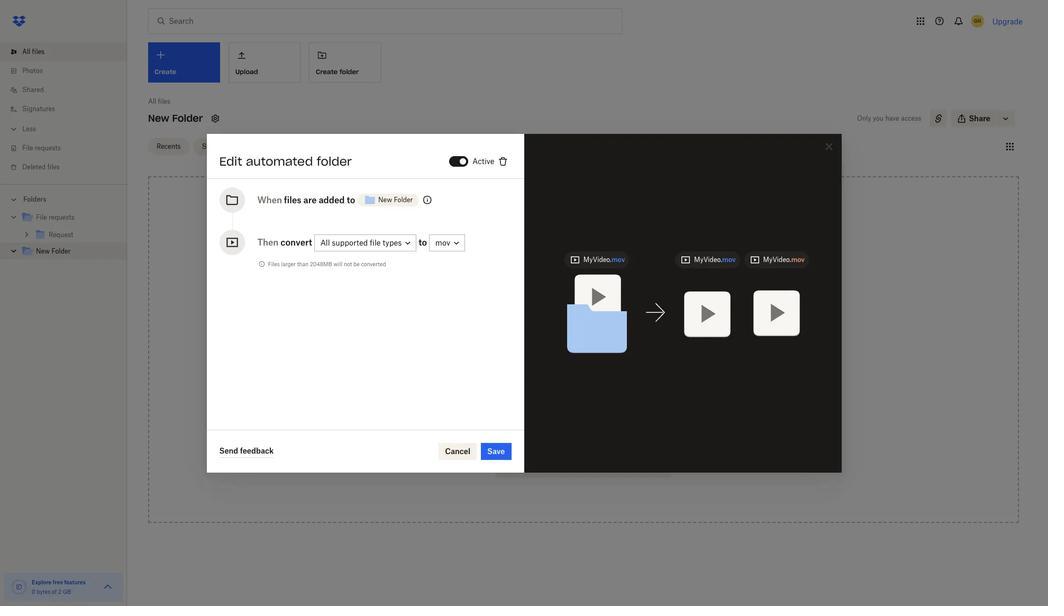 Task type: locate. For each thing, give the bounding box(es) containing it.
all files up photos
[[22, 48, 45, 56]]

1 horizontal spatial myvideo.
[[695, 256, 723, 264]]

free
[[53, 579, 63, 586]]

0 horizontal spatial myvideo. mov
[[584, 256, 625, 264]]

file down less
[[22, 144, 33, 152]]

mov
[[436, 238, 451, 247], [612, 256, 625, 264], [723, 256, 736, 264], [792, 256, 805, 264]]

all
[[22, 48, 30, 56], [148, 97, 156, 105], [321, 238, 330, 247]]

files up photos
[[32, 48, 45, 56]]

new down folders
[[36, 247, 50, 255]]

more
[[537, 346, 556, 355]]

folder for 'new folder' link
[[52, 247, 71, 255]]

all files
[[22, 48, 45, 56], [148, 97, 171, 105]]

add
[[587, 346, 601, 355]]

folder permissions image
[[422, 194, 434, 206]]

1 vertical spatial share
[[519, 462, 541, 471]]

file requests down folders button on the top left
[[36, 213, 75, 221]]

1 vertical spatial requests
[[49, 213, 75, 221]]

1 horizontal spatial all files link
[[148, 96, 171, 107]]

file requests link up deleted files at the top of the page
[[8, 139, 127, 158]]

all up recents button on the top of page
[[148, 97, 156, 105]]

all files inside list item
[[22, 48, 45, 56]]

2 vertical spatial folder
[[52, 247, 71, 255]]

myvideo. mov
[[584, 256, 625, 264], [695, 256, 736, 264], [764, 256, 805, 264]]

0 vertical spatial file requests
[[22, 144, 61, 152]]

0 vertical spatial requests
[[35, 144, 61, 152]]

1 horizontal spatial file
[[36, 213, 47, 221]]

1 vertical spatial file requests
[[36, 213, 75, 221]]

starred
[[202, 142, 225, 150]]

0 vertical spatial new folder
[[148, 112, 203, 124]]

0 vertical spatial folder
[[340, 68, 359, 76]]

send feedback
[[219, 446, 274, 455]]

edit automated folder
[[219, 154, 352, 169]]

file
[[22, 144, 33, 152], [36, 213, 47, 221]]

files
[[268, 261, 280, 267]]

0 horizontal spatial all
[[22, 48, 30, 56]]

or
[[539, 293, 546, 302]]

deleted files link
[[8, 158, 127, 177]]

and
[[543, 462, 556, 471]]

2 horizontal spatial myvideo. mov
[[764, 256, 805, 264]]

files are added to
[[284, 195, 355, 205]]

bytes
[[37, 589, 50, 595]]

folder up added
[[317, 154, 352, 169]]

new folder inside button
[[379, 196, 413, 204]]

files right 'deleted'
[[47, 163, 60, 171]]

then
[[258, 237, 279, 248]]

new folder inside group
[[36, 247, 71, 255]]

less image
[[8, 124, 19, 134]]

file down folders
[[36, 213, 47, 221]]

edit automated folder dialog
[[207, 134, 842, 473]]

0 horizontal spatial new
[[36, 247, 50, 255]]

files left are
[[284, 195, 302, 205]]

all files link up shared link
[[8, 42, 127, 61]]

1 vertical spatial folder
[[317, 154, 352, 169]]

create folder button
[[309, 42, 381, 83]]

folder
[[172, 112, 203, 124], [394, 196, 413, 204], [52, 247, 71, 255]]

new folder button
[[357, 189, 419, 210]]

all files link up recents
[[148, 96, 171, 107]]

to right here on the top
[[593, 281, 601, 290]]

new
[[148, 112, 169, 124], [379, 196, 392, 204], [36, 247, 50, 255]]

button
[[606, 293, 629, 302]]

requests inside group
[[49, 213, 75, 221]]

0 vertical spatial new
[[148, 112, 169, 124]]

2 vertical spatial new
[[36, 247, 50, 255]]

folder down folders button on the top left
[[52, 247, 71, 255]]

new left folder permissions icon
[[379, 196, 392, 204]]

0 vertical spatial file
[[22, 144, 33, 152]]

new folder link
[[21, 245, 119, 259]]

than
[[297, 261, 309, 267]]

features
[[64, 579, 86, 586]]

access button
[[496, 367, 672, 389]]

0 horizontal spatial folder
[[52, 247, 71, 255]]

files up the
[[558, 281, 573, 290]]

request files button
[[496, 427, 672, 448]]

file inside group
[[36, 213, 47, 221]]

upgrade
[[993, 17, 1023, 26]]

here
[[575, 281, 592, 290]]

0 horizontal spatial all files
[[22, 48, 45, 56]]

to
[[347, 195, 355, 205], [419, 237, 427, 248], [593, 281, 601, 290], [578, 346, 585, 355]]

1 horizontal spatial share
[[970, 114, 991, 123]]

folder right create at the left top of page
[[340, 68, 359, 76]]

1 vertical spatial file requests link
[[21, 211, 119, 225]]

3 myvideo. from the left
[[764, 256, 792, 264]]

file requests link down folders button on the top left
[[21, 211, 119, 225]]

0 vertical spatial folder
[[172, 112, 203, 124]]

1 horizontal spatial all files
[[148, 97, 171, 105]]

2 horizontal spatial all
[[321, 238, 330, 247]]

new folder
[[148, 112, 203, 124], [379, 196, 413, 204], [36, 247, 71, 255]]

files right "request"
[[551, 433, 566, 442]]

use
[[548, 293, 560, 302]]

added
[[319, 195, 345, 205]]

0 horizontal spatial all files link
[[8, 42, 127, 61]]

file requests up deleted files at the top of the page
[[22, 144, 61, 152]]

all up photos
[[22, 48, 30, 56]]

0 vertical spatial all files
[[22, 48, 45, 56]]

file inside list
[[22, 144, 33, 152]]

all files link
[[8, 42, 127, 61], [148, 96, 171, 107]]

0 horizontal spatial file
[[22, 144, 33, 152]]

file requests link
[[8, 139, 127, 158], [21, 211, 119, 225]]

new up recents
[[148, 112, 169, 124]]

2 vertical spatial new folder
[[36, 247, 71, 255]]

1 horizontal spatial all
[[148, 97, 156, 105]]

1 horizontal spatial myvideo. mov
[[695, 256, 736, 264]]

access
[[519, 373, 545, 382]]

all inside list item
[[22, 48, 30, 56]]

manage
[[558, 462, 587, 471]]

folder up recents
[[172, 112, 203, 124]]

1 myvideo. from the left
[[584, 256, 612, 264]]

to left mov popup button
[[419, 237, 427, 248]]

new inside button
[[379, 196, 392, 204]]

file requests
[[22, 144, 61, 152], [36, 213, 75, 221]]

0 horizontal spatial new folder
[[36, 247, 71, 255]]

2 horizontal spatial new
[[379, 196, 392, 204]]

folder left folder permissions icon
[[394, 196, 413, 204]]

types
[[383, 238, 402, 247]]

2 horizontal spatial folder
[[394, 196, 413, 204]]

folder inside button
[[394, 196, 413, 204]]

1 horizontal spatial new folder
[[148, 112, 203, 124]]

requests down folders button on the top left
[[49, 213, 75, 221]]

folders button
[[0, 191, 127, 207]]

0 vertical spatial share
[[970, 114, 991, 123]]

1 vertical spatial new
[[379, 196, 392, 204]]

list
[[0, 36, 127, 184]]

files inside list item
[[32, 48, 45, 56]]

0 vertical spatial all
[[22, 48, 30, 56]]

drop
[[539, 281, 556, 290]]

share
[[970, 114, 991, 123], [519, 462, 541, 471]]

new folder for the new folder button
[[379, 196, 413, 204]]

0 horizontal spatial share
[[519, 462, 541, 471]]

files larger than 2048mb will not be converted
[[268, 261, 386, 267]]

2 vertical spatial all
[[321, 238, 330, 247]]

files inside edit automated folder dialog
[[284, 195, 302, 205]]

quota usage element
[[11, 579, 28, 596]]

1 vertical spatial all files link
[[148, 96, 171, 107]]

all up the files larger than 2048mb will not be converted on the top of page
[[321, 238, 330, 247]]

explore
[[32, 579, 51, 586]]

1 myvideo. mov from the left
[[584, 256, 625, 264]]

1 vertical spatial file
[[36, 213, 47, 221]]

more ways to add content element
[[494, 345, 674, 488]]

folder
[[340, 68, 359, 76], [317, 154, 352, 169]]

0 horizontal spatial myvideo.
[[584, 256, 612, 264]]

2 horizontal spatial new folder
[[379, 196, 413, 204]]

all files up recents
[[148, 97, 171, 105]]

upload,
[[603, 281, 629, 290]]

group
[[0, 207, 127, 268]]

be
[[354, 261, 360, 267]]

will
[[334, 261, 343, 267]]

share inside more ways to add content element
[[519, 462, 541, 471]]

requests up deleted files at the top of the page
[[35, 144, 61, 152]]

1 vertical spatial folder
[[394, 196, 413, 204]]

2 horizontal spatial myvideo.
[[764, 256, 792, 264]]

1 vertical spatial new folder
[[379, 196, 413, 204]]



Task type: describe. For each thing, give the bounding box(es) containing it.
0 vertical spatial all files link
[[8, 42, 127, 61]]

larger
[[281, 261, 296, 267]]

deleted
[[22, 163, 46, 171]]

upgrade link
[[993, 17, 1023, 26]]

share and manage button
[[496, 456, 672, 478]]

files inside button
[[551, 433, 566, 442]]

send
[[219, 446, 238, 455]]

1 horizontal spatial folder
[[172, 112, 203, 124]]

to left add
[[578, 346, 585, 355]]

save button
[[481, 443, 512, 460]]

shared
[[22, 86, 44, 94]]

deleted files
[[22, 163, 60, 171]]

to right added
[[347, 195, 355, 205]]

you
[[874, 114, 884, 122]]

request
[[519, 433, 549, 442]]

share for share and manage
[[519, 462, 541, 471]]

share and manage
[[519, 462, 587, 471]]

supported
[[332, 238, 368, 247]]

file requests inside group
[[36, 213, 75, 221]]

when
[[258, 195, 282, 205]]

less
[[22, 125, 36, 133]]

shared link
[[8, 80, 127, 100]]

import
[[519, 403, 544, 412]]

photos link
[[8, 61, 127, 80]]

0
[[32, 589, 35, 595]]

gb
[[63, 589, 71, 595]]

files inside drop files here to upload, or use the 'upload' button
[[558, 281, 573, 290]]

converted
[[361, 261, 386, 267]]

drop files here to upload, or use the 'upload' button
[[539, 281, 629, 302]]

2 myvideo. from the left
[[695, 256, 723, 264]]

file requests inside list
[[22, 144, 61, 152]]

photos
[[22, 67, 43, 75]]

signatures
[[22, 105, 55, 113]]

share for share
[[970, 114, 991, 123]]

content
[[603, 346, 631, 355]]

requests inside list
[[35, 144, 61, 152]]

import button
[[496, 397, 672, 418]]

active
[[473, 156, 495, 165]]

mov inside popup button
[[436, 238, 451, 247]]

to inside drop files here to upload, or use the 'upload' button
[[593, 281, 601, 290]]

files up recents
[[158, 97, 171, 105]]

recents
[[157, 142, 181, 150]]

request files
[[519, 433, 566, 442]]

send feedback button
[[219, 445, 274, 458]]

3 myvideo. mov from the left
[[764, 256, 805, 264]]

automated
[[246, 154, 313, 169]]

create folder
[[316, 68, 359, 76]]

1 horizontal spatial new
[[148, 112, 169, 124]]

'upload'
[[576, 293, 604, 302]]

only you have access
[[858, 114, 922, 122]]

folders
[[23, 195, 46, 203]]

folder inside edit automated folder dialog
[[317, 154, 352, 169]]

2 myvideo. mov from the left
[[695, 256, 736, 264]]

folder for the new folder button
[[394, 196, 413, 204]]

are
[[304, 195, 317, 205]]

not
[[344, 261, 352, 267]]

feedback
[[240, 446, 274, 455]]

starred button
[[194, 138, 233, 155]]

folder inside create folder button
[[340, 68, 359, 76]]

file
[[370, 238, 381, 247]]

recents button
[[148, 138, 189, 155]]

new for the new folder button
[[379, 196, 392, 204]]

save
[[488, 447, 505, 456]]

dropbox image
[[8, 11, 30, 32]]

all supported file types
[[321, 238, 402, 247]]

2
[[58, 589, 61, 595]]

1 vertical spatial all files
[[148, 97, 171, 105]]

signatures link
[[8, 100, 127, 119]]

edit
[[219, 154, 242, 169]]

the
[[562, 293, 574, 302]]

0 vertical spatial file requests link
[[8, 139, 127, 158]]

new for 'new folder' link
[[36, 247, 50, 255]]

mov button
[[429, 234, 465, 251]]

convert
[[281, 237, 312, 248]]

group containing file requests
[[0, 207, 127, 268]]

ways
[[558, 346, 576, 355]]

explore free features 0 bytes of 2 gb
[[32, 579, 86, 595]]

all inside dropdown button
[[321, 238, 330, 247]]

only
[[858, 114, 872, 122]]

list containing all files
[[0, 36, 127, 184]]

access
[[902, 114, 922, 122]]

all supported file types button
[[314, 234, 417, 251]]

of
[[52, 589, 57, 595]]

2048mb
[[310, 261, 332, 267]]

have
[[886, 114, 900, 122]]

cancel
[[445, 447, 471, 456]]

cancel button
[[439, 443, 477, 460]]

all files list item
[[0, 42, 127, 61]]

create
[[316, 68, 338, 76]]

more ways to add content
[[537, 346, 631, 355]]

share button
[[952, 110, 998, 127]]

remove image
[[497, 155, 510, 168]]

new folder for 'new folder' link
[[36, 247, 71, 255]]

1 vertical spatial all
[[148, 97, 156, 105]]



Task type: vqa. For each thing, say whether or not it's contained in the screenshot.
AS
no



